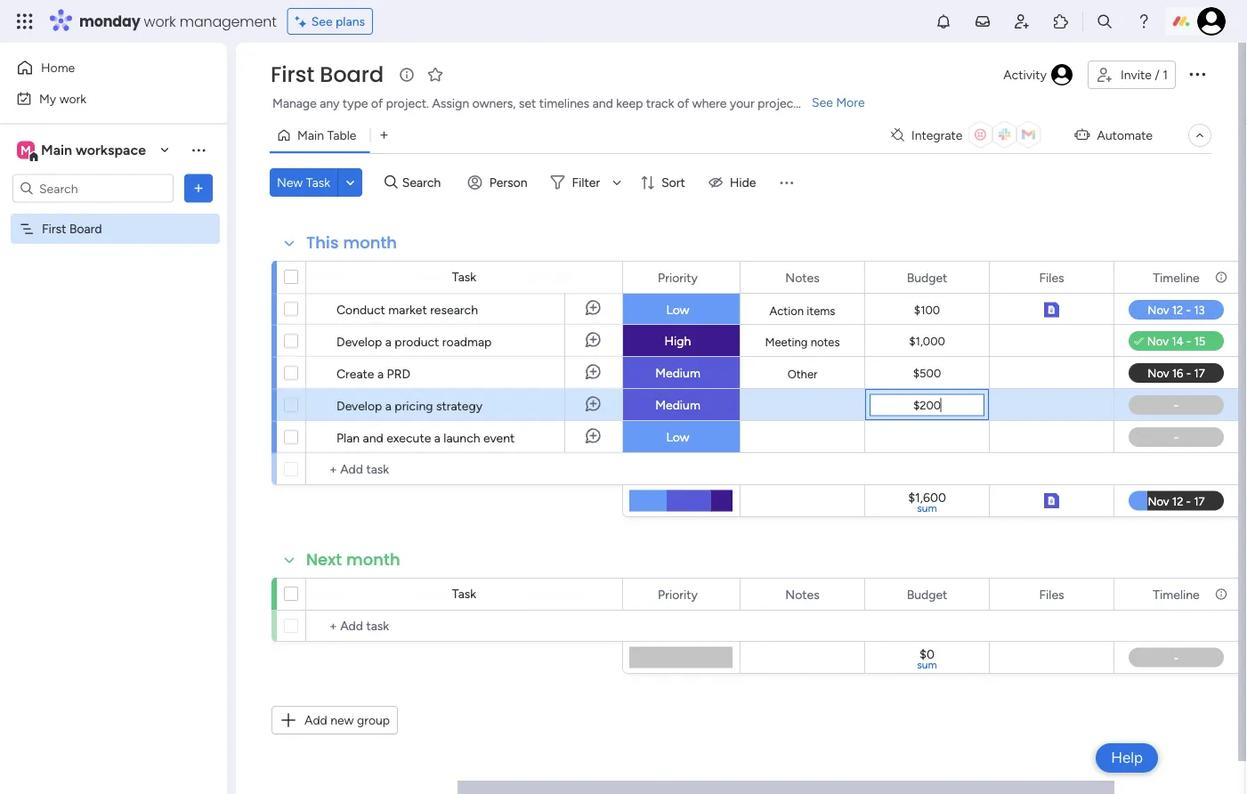 Task type: locate. For each thing, give the bounding box(es) containing it.
column information image
[[467, 270, 482, 284], [1214, 270, 1229, 284], [467, 587, 482, 601], [591, 587, 605, 601], [1214, 587, 1229, 601]]

2 budget field from the top
[[902, 584, 952, 604]]

0 vertical spatial status field
[[409, 268, 454, 287]]

/
[[1155, 67, 1160, 82]]

1 vertical spatial timeline
[[1153, 587, 1200, 602]]

and right plan
[[363, 430, 383, 445]]

working on it up the plan and execute a launch event
[[394, 398, 468, 413]]

it up the launch
[[461, 398, 468, 413]]

1 develop from the top
[[337, 334, 382, 349]]

first board down the search in workspace field
[[42, 221, 102, 236]]

1 vertical spatial + add task text field
[[315, 615, 614, 637]]

show board description image
[[396, 66, 418, 84]]

0 vertical spatial owner field
[[305, 268, 351, 287]]

nov 18
[[538, 428, 574, 442]]

status
[[414, 270, 450, 285], [414, 587, 450, 602]]

1 vertical spatial medium
[[655, 398, 700, 413]]

Priority field
[[654, 268, 702, 287], [654, 584, 702, 604]]

workspace selection element
[[17, 139, 149, 162]]

Timeline field
[[1149, 268, 1204, 287], [1149, 584, 1204, 604]]

my work
[[39, 91, 86, 106]]

0 vertical spatial develop
[[337, 334, 382, 349]]

done
[[417, 333, 446, 349]]

1 vertical spatial it
[[461, 398, 468, 413]]

conduct market research
[[337, 302, 478, 317]]

sum
[[917, 502, 937, 515], [917, 658, 937, 671]]

0 horizontal spatial first board
[[42, 221, 102, 236]]

see for see plans
[[311, 14, 333, 29]]

month inside field
[[343, 231, 397, 254]]

1 vertical spatial working
[[394, 398, 440, 413]]

1 vertical spatial notes
[[785, 587, 820, 602]]

automate
[[1097, 128, 1153, 143]]

owner field down 'next'
[[305, 584, 351, 604]]

0 vertical spatial budget field
[[902, 268, 952, 287]]

month for next month
[[346, 548, 400, 571]]

1 vertical spatial low
[[666, 430, 690, 445]]

2 vertical spatial working
[[394, 430, 440, 445]]

1 horizontal spatial options image
[[1187, 63, 1208, 84]]

project
[[758, 96, 798, 111]]

2 priority field from the top
[[654, 584, 702, 604]]

filter
[[572, 175, 600, 190]]

budget field up $100
[[902, 268, 952, 287]]

new task button
[[270, 168, 337, 197]]

work right my
[[59, 91, 86, 106]]

1 due date from the top
[[528, 270, 579, 285]]

0 vertical spatial on
[[443, 302, 458, 317]]

nov for nov 12
[[538, 300, 560, 315]]

1 vertical spatial no file image
[[1043, 394, 1059, 416]]

0 horizontal spatial board
[[69, 221, 102, 236]]

1 vertical spatial first
[[42, 221, 66, 236]]

2 notes from the top
[[785, 587, 820, 602]]

nov left 18
[[538, 428, 559, 442]]

work inside button
[[59, 91, 86, 106]]

12
[[563, 300, 574, 315]]

nov
[[538, 300, 560, 315], [538, 332, 560, 346], [538, 364, 559, 378], [538, 396, 560, 410], [538, 428, 559, 442]]

1 medium from the top
[[655, 365, 700, 381]]

invite / 1 button
[[1088, 61, 1176, 89]]

of right type
[[371, 96, 383, 111]]

month right this
[[343, 231, 397, 254]]

options image down workspace options icon
[[190, 179, 207, 197]]

1 vertical spatial notes field
[[781, 584, 824, 604]]

launch
[[444, 430, 480, 445]]

my
[[39, 91, 56, 106]]

2 nov from the top
[[538, 332, 560, 346]]

invite members image
[[1013, 12, 1031, 30]]

14
[[562, 364, 574, 378]]

working
[[394, 302, 440, 317], [394, 398, 440, 413], [394, 430, 440, 445]]

1 vertical spatial status
[[414, 587, 450, 602]]

1 vertical spatial due
[[528, 587, 550, 602]]

1 vertical spatial work
[[59, 91, 86, 106]]

5 nov from the top
[[538, 428, 559, 442]]

medium
[[655, 365, 700, 381], [655, 398, 700, 413]]

2 vertical spatial it
[[461, 430, 468, 445]]

1 horizontal spatial of
[[677, 96, 689, 111]]

2 vertical spatial task
[[452, 586, 476, 601]]

1 date from the top
[[553, 270, 579, 285]]

help button
[[1096, 743, 1158, 773]]

1 vertical spatial budget
[[907, 587, 948, 602]]

2 status from the top
[[414, 587, 450, 602]]

see plans
[[311, 14, 365, 29]]

main table button
[[270, 121, 370, 150]]

first inside first board list box
[[42, 221, 66, 236]]

0 horizontal spatial first
[[42, 221, 66, 236]]

2 files from the top
[[1039, 587, 1064, 602]]

nov left the "15"
[[538, 396, 560, 410]]

1 vertical spatial date
[[553, 587, 579, 602]]

work for monday
[[144, 11, 176, 31]]

nov 13
[[538, 332, 574, 346]]

Next month field
[[302, 548, 405, 572]]

1 vertical spatial files
[[1039, 587, 1064, 602]]

2 of from the left
[[677, 96, 689, 111]]

hide button
[[701, 168, 767, 197]]

a left 'prd'
[[377, 366, 384, 381]]

it up roadmap
[[461, 302, 468, 317]]

0 vertical spatial owner
[[309, 270, 347, 285]]

no file image
[[1043, 362, 1059, 384], [1043, 394, 1059, 416]]

develop down create in the left top of the page
[[337, 398, 382, 413]]

Owner field
[[305, 268, 351, 287], [305, 584, 351, 604]]

develop down the 'conduct' in the left top of the page
[[337, 334, 382, 349]]

First Board field
[[266, 60, 388, 89]]

0 vertical spatial files field
[[1035, 268, 1069, 287]]

m
[[21, 142, 31, 158]]

2 timeline field from the top
[[1149, 584, 1204, 604]]

due date
[[528, 270, 579, 285], [528, 587, 579, 602]]

3 nov from the top
[[538, 364, 559, 378]]

budget
[[907, 270, 948, 285], [907, 587, 948, 602]]

1 vertical spatial develop
[[337, 398, 382, 413]]

+ Add task text field
[[315, 458, 614, 480], [315, 615, 614, 637]]

1 vertical spatial first board
[[42, 221, 102, 236]]

0 vertical spatial date
[[553, 270, 579, 285]]

a left pricing
[[385, 398, 392, 413]]

0 vertical spatial options image
[[1187, 63, 1208, 84]]

budget field up $0
[[902, 584, 952, 604]]

my work button
[[11, 84, 191, 113]]

0 vertical spatial month
[[343, 231, 397, 254]]

0 vertical spatial sum
[[917, 502, 937, 515]]

1 vertical spatial sum
[[917, 658, 937, 671]]

owner field down this
[[305, 268, 351, 287]]

1 sum from the top
[[917, 502, 937, 515]]

working on it up done
[[394, 302, 468, 317]]

on up roadmap
[[443, 302, 458, 317]]

1 vertical spatial owner field
[[305, 584, 351, 604]]

new
[[277, 175, 303, 190]]

1 of from the left
[[371, 96, 383, 111]]

more
[[836, 95, 865, 110]]

0 horizontal spatial work
[[59, 91, 86, 106]]

1 vertical spatial priority field
[[654, 584, 702, 604]]

main inside button
[[297, 128, 324, 143]]

nov left 14
[[538, 364, 559, 378]]

event
[[483, 430, 515, 445]]

0 vertical spatial due date
[[528, 270, 579, 285]]

0 vertical spatial notes
[[785, 270, 820, 285]]

month
[[343, 231, 397, 254], [346, 548, 400, 571]]

1 horizontal spatial board
[[320, 60, 384, 89]]

working down pricing
[[394, 430, 440, 445]]

1 vertical spatial task
[[452, 269, 476, 284]]

see more link
[[810, 93, 867, 111]]

month inside field
[[346, 548, 400, 571]]

budget up $100
[[907, 270, 948, 285]]

work for my
[[59, 91, 86, 106]]

0 vertical spatial medium
[[655, 365, 700, 381]]

sum inside $1,600 sum
[[917, 502, 937, 515]]

plan
[[337, 430, 360, 445]]

4 nov from the top
[[538, 396, 560, 410]]

market
[[388, 302, 427, 317]]

0 vertical spatial due
[[528, 270, 550, 285]]

working up the plan and execute a launch event
[[394, 398, 440, 413]]

work right monday in the left of the page
[[144, 11, 176, 31]]

1 no file image from the top
[[1043, 362, 1059, 384]]

a left product
[[385, 334, 392, 349]]

see inside button
[[311, 14, 333, 29]]

1 vertical spatial budget field
[[902, 584, 952, 604]]

working up product
[[394, 302, 440, 317]]

develop a pricing strategy
[[337, 398, 483, 413]]

0 vertical spatial timeline field
[[1149, 268, 1204, 287]]

2 develop from the top
[[337, 398, 382, 413]]

1 vertical spatial month
[[346, 548, 400, 571]]

main right workspace icon
[[41, 142, 72, 158]]

month right 'next'
[[346, 548, 400, 571]]

on up the launch
[[443, 398, 458, 413]]

board down the search in workspace field
[[69, 221, 102, 236]]

due
[[528, 270, 550, 285], [528, 587, 550, 602]]

Budget field
[[902, 268, 952, 287], [902, 584, 952, 604]]

help
[[1111, 749, 1143, 767]]

$100
[[914, 303, 940, 317]]

1 it from the top
[[461, 302, 468, 317]]

of right track
[[677, 96, 689, 111]]

0 vertical spatial work
[[144, 11, 176, 31]]

dapulse checkmark sign image
[[1134, 331, 1144, 353]]

0 vertical spatial notes field
[[781, 268, 824, 287]]

2 vertical spatial on
[[443, 430, 458, 445]]

add view image
[[380, 129, 388, 142]]

1 vertical spatial due date
[[528, 587, 579, 602]]

on down strategy
[[443, 430, 458, 445]]

0 vertical spatial + add task text field
[[315, 458, 614, 480]]

see left plans at the top of the page
[[311, 14, 333, 29]]

priority
[[658, 270, 698, 285], [658, 587, 698, 602]]

1 vertical spatial on
[[443, 398, 458, 413]]

0 horizontal spatial of
[[371, 96, 383, 111]]

options image
[[1187, 63, 1208, 84], [190, 179, 207, 197]]

0 vertical spatial due date field
[[524, 268, 583, 287]]

1 vertical spatial status field
[[409, 584, 454, 604]]

pricing
[[395, 398, 433, 413]]

0 horizontal spatial options image
[[190, 179, 207, 197]]

1 vertical spatial due date field
[[524, 584, 583, 604]]

1 vertical spatial files field
[[1035, 584, 1069, 604]]

working on it down pricing
[[394, 430, 468, 445]]

2 files field from the top
[[1035, 584, 1069, 604]]

0 vertical spatial timeline
[[1153, 270, 1200, 285]]

first board list box
[[0, 210, 227, 484]]

0 vertical spatial see
[[311, 14, 333, 29]]

owner
[[309, 270, 347, 285], [309, 587, 347, 602]]

1 priority field from the top
[[654, 268, 702, 287]]

2 priority from the top
[[658, 587, 698, 602]]

main inside workspace selection element
[[41, 142, 72, 158]]

develop for develop a product roadmap
[[337, 334, 382, 349]]

1 files from the top
[[1039, 270, 1064, 285]]

0 vertical spatial working
[[394, 302, 440, 317]]

nov left the "12"
[[538, 300, 560, 315]]

workspace
[[76, 142, 146, 158]]

main workspace
[[41, 142, 146, 158]]

Notes field
[[781, 268, 824, 287], [781, 584, 824, 604]]

see for see more
[[812, 95, 833, 110]]

option
[[0, 213, 227, 216]]

and left the keep
[[593, 96, 613, 111]]

0 vertical spatial it
[[461, 302, 468, 317]]

budget up $0
[[907, 587, 948, 602]]

2 low from the top
[[666, 430, 690, 445]]

owner down 'next'
[[309, 587, 347, 602]]

where
[[692, 96, 727, 111]]

date for second due date field
[[553, 587, 579, 602]]

2 due date from the top
[[528, 587, 579, 602]]

1 horizontal spatial first board
[[271, 60, 384, 89]]

1 horizontal spatial main
[[297, 128, 324, 143]]

1 vertical spatial board
[[69, 221, 102, 236]]

board up type
[[320, 60, 384, 89]]

0 vertical spatial no file image
[[1043, 362, 1059, 384]]

see plans button
[[287, 8, 373, 35]]

2 date from the top
[[553, 587, 579, 602]]

0 vertical spatial first
[[271, 60, 314, 89]]

Files field
[[1035, 268, 1069, 287], [1035, 584, 1069, 604]]

0 horizontal spatial main
[[41, 142, 72, 158]]

1 timeline from the top
[[1153, 270, 1200, 285]]

1 + add task text field from the top
[[315, 458, 614, 480]]

working on it
[[394, 302, 468, 317], [394, 398, 468, 413], [394, 430, 468, 445]]

2 vertical spatial working on it
[[394, 430, 468, 445]]

1 vertical spatial working on it
[[394, 398, 468, 413]]

1 horizontal spatial work
[[144, 11, 176, 31]]

1 nov from the top
[[538, 300, 560, 315]]

1 notes from the top
[[785, 270, 820, 285]]

see left more on the top
[[812, 95, 833, 110]]

strategy
[[436, 398, 483, 413]]

Search in workspace field
[[37, 178, 149, 199]]

this month
[[306, 231, 397, 254]]

product
[[395, 334, 439, 349]]

first board up any
[[271, 60, 384, 89]]

Due date field
[[524, 268, 583, 287], [524, 584, 583, 604]]

collapse board header image
[[1193, 128, 1207, 142]]

0 vertical spatial working on it
[[394, 302, 468, 317]]

it down strategy
[[461, 430, 468, 445]]

nov for nov 18
[[538, 428, 559, 442]]

$1,600
[[908, 490, 946, 505]]

None field
[[870, 394, 985, 416]]

2 sum from the top
[[917, 658, 937, 671]]

0 vertical spatial task
[[306, 175, 330, 190]]

0 vertical spatial priority field
[[654, 268, 702, 287]]

0 vertical spatial budget
[[907, 270, 948, 285]]

due date for second due date field from the bottom
[[528, 270, 579, 285]]

2 timeline from the top
[[1153, 587, 1200, 602]]

1 vertical spatial priority
[[658, 587, 698, 602]]

0 horizontal spatial and
[[363, 430, 383, 445]]

a
[[385, 334, 392, 349], [377, 366, 384, 381], [385, 398, 392, 413], [434, 430, 441, 445]]

options image right 1
[[1187, 63, 1208, 84]]

board inside list box
[[69, 221, 102, 236]]

prd
[[387, 366, 410, 381]]

0 vertical spatial and
[[593, 96, 613, 111]]

0 vertical spatial low
[[666, 302, 690, 317]]

low
[[666, 302, 690, 317], [666, 430, 690, 445]]

0 vertical spatial status
[[414, 270, 450, 285]]

nov left 13
[[538, 332, 560, 346]]

owner down this
[[309, 270, 347, 285]]

0 vertical spatial first board
[[271, 60, 384, 89]]

due date for second due date field
[[528, 587, 579, 602]]

first up 'manage'
[[271, 60, 314, 89]]

1 vertical spatial and
[[363, 430, 383, 445]]

first down the search in workspace field
[[42, 221, 66, 236]]

1 vertical spatial see
[[812, 95, 833, 110]]

1 vertical spatial owner
[[309, 587, 347, 602]]

2 + add task text field from the top
[[315, 615, 614, 637]]

0 vertical spatial files
[[1039, 270, 1064, 285]]

3 on from the top
[[443, 430, 458, 445]]

date
[[553, 270, 579, 285], [553, 587, 579, 602]]

home
[[41, 60, 75, 75]]

0 vertical spatial priority
[[658, 270, 698, 285]]

2 budget from the top
[[907, 587, 948, 602]]

1 horizontal spatial see
[[812, 95, 833, 110]]

Status field
[[409, 268, 454, 287], [409, 584, 454, 604]]

1 due date field from the top
[[524, 268, 583, 287]]

1 vertical spatial timeline field
[[1149, 584, 1204, 604]]

research
[[430, 302, 478, 317]]

a left the launch
[[434, 430, 441, 445]]

main left table
[[297, 128, 324, 143]]

0 horizontal spatial see
[[311, 14, 333, 29]]



Task type: describe. For each thing, give the bounding box(es) containing it.
a for product
[[385, 334, 392, 349]]

2 owner field from the top
[[305, 584, 351, 604]]

$500
[[913, 366, 941, 381]]

monday work management
[[79, 11, 277, 31]]

autopilot image
[[1075, 123, 1090, 146]]

$0
[[920, 646, 935, 661]]

action items
[[770, 304, 835, 318]]

hide
[[730, 175, 756, 190]]

activity button
[[996, 61, 1081, 89]]

1 owner field from the top
[[305, 268, 351, 287]]

assign
[[432, 96, 469, 111]]

1 vertical spatial options image
[[190, 179, 207, 197]]

next month
[[306, 548, 400, 571]]

home button
[[11, 53, 191, 82]]

2 status field from the top
[[409, 584, 454, 604]]

manage any type of project. assign owners, set timelines and keep track of where your project stands.
[[272, 96, 841, 111]]

monday
[[79, 11, 140, 31]]

create
[[337, 366, 374, 381]]

a for pricing
[[385, 398, 392, 413]]

develop for develop a pricing strategy
[[337, 398, 382, 413]]

search everything image
[[1096, 12, 1114, 30]]

sort button
[[633, 168, 696, 197]]

main for main workspace
[[41, 142, 72, 158]]

filter button
[[544, 168, 628, 197]]

3 it from the top
[[461, 430, 468, 445]]

select product image
[[16, 12, 34, 30]]

sum for $1,600
[[917, 502, 937, 515]]

nov for nov 13
[[538, 332, 560, 346]]

18
[[562, 428, 574, 442]]

2 it from the top
[[461, 398, 468, 413]]

13
[[563, 332, 574, 346]]

nov 14
[[538, 364, 574, 378]]

This month field
[[302, 231, 402, 255]]

first board inside list box
[[42, 221, 102, 236]]

person
[[489, 175, 528, 190]]

15
[[562, 396, 574, 410]]

2 working on it from the top
[[394, 398, 468, 413]]

month for this month
[[343, 231, 397, 254]]

ruby anderson image
[[1197, 7, 1226, 36]]

keep
[[616, 96, 643, 111]]

add new group button
[[272, 706, 398, 734]]

set
[[519, 96, 536, 111]]

plans
[[336, 14, 365, 29]]

1 timeline field from the top
[[1149, 268, 1204, 287]]

2 working from the top
[[394, 398, 440, 413]]

a for prd
[[377, 366, 384, 381]]

main for main table
[[297, 128, 324, 143]]

files for 1st files field from the bottom of the page
[[1039, 587, 1064, 602]]

notes
[[811, 335, 840, 349]]

$1,600 sum
[[908, 490, 946, 515]]

1 priority from the top
[[658, 270, 698, 285]]

angle down image
[[346, 176, 355, 189]]

invite
[[1121, 67, 1152, 82]]

person button
[[461, 168, 538, 197]]

management
[[180, 11, 277, 31]]

notifications image
[[935, 12, 953, 30]]

add
[[304, 713, 327, 728]]

date for second due date field from the bottom
[[553, 270, 579, 285]]

develop a product roadmap
[[337, 334, 492, 349]]

other
[[788, 367, 818, 381]]

1
[[1163, 67, 1168, 82]]

sum for $0
[[917, 658, 937, 671]]

2 due from the top
[[528, 587, 550, 602]]

2 on from the top
[[443, 398, 458, 413]]

1 budget from the top
[[907, 270, 948, 285]]

1 on from the top
[[443, 302, 458, 317]]

1 notes field from the top
[[781, 268, 824, 287]]

project.
[[386, 96, 429, 111]]

integrate
[[912, 128, 963, 143]]

1 status field from the top
[[409, 268, 454, 287]]

manage
[[272, 96, 317, 111]]

your
[[730, 96, 755, 111]]

1 horizontal spatial and
[[593, 96, 613, 111]]

type
[[343, 96, 368, 111]]

help image
[[1135, 12, 1153, 30]]

1 due from the top
[[528, 270, 550, 285]]

1 working from the top
[[394, 302, 440, 317]]

2 due date field from the top
[[524, 584, 583, 604]]

v2 search image
[[385, 172, 398, 193]]

1 budget field from the top
[[902, 268, 952, 287]]

plan and execute a launch event
[[337, 430, 515, 445]]

action
[[770, 304, 804, 318]]

stands.
[[801, 96, 841, 111]]

task inside button
[[306, 175, 330, 190]]

nov 15
[[538, 396, 574, 410]]

track
[[646, 96, 674, 111]]

create a prd
[[337, 366, 410, 381]]

main table
[[297, 128, 356, 143]]

arrow down image
[[606, 172, 628, 193]]

2 owner from the top
[[309, 587, 347, 602]]

nov for nov 14
[[538, 364, 559, 378]]

activity
[[1004, 67, 1047, 82]]

nov for nov 15
[[538, 396, 560, 410]]

next
[[306, 548, 342, 571]]

meeting notes
[[765, 335, 840, 349]]

Search field
[[398, 170, 451, 195]]

table
[[327, 128, 356, 143]]

invite / 1
[[1121, 67, 1168, 82]]

execute
[[387, 430, 431, 445]]

apps image
[[1052, 12, 1070, 30]]

inbox image
[[974, 12, 992, 30]]

1 files field from the top
[[1035, 268, 1069, 287]]

nov 12
[[538, 300, 574, 315]]

2 medium from the top
[[655, 398, 700, 413]]

files for second files field from the bottom of the page
[[1039, 270, 1064, 285]]

1 low from the top
[[666, 302, 690, 317]]

3 working on it from the top
[[394, 430, 468, 445]]

2 notes field from the top
[[781, 584, 824, 604]]

3 working from the top
[[394, 430, 440, 445]]

timelines
[[539, 96, 590, 111]]

1 owner from the top
[[309, 270, 347, 285]]

conduct
[[337, 302, 385, 317]]

menu image
[[778, 174, 795, 191]]

workspace options image
[[190, 141, 207, 159]]

add new group
[[304, 713, 390, 728]]

$0 sum
[[917, 646, 937, 671]]

this
[[306, 231, 339, 254]]

workspace image
[[17, 140, 35, 160]]

group
[[357, 713, 390, 728]]

timeline for 2nd "timeline" 'field' from the top of the page
[[1153, 587, 1200, 602]]

1 working on it from the top
[[394, 302, 468, 317]]

1 horizontal spatial first
[[271, 60, 314, 89]]

high
[[665, 333, 691, 349]]

dapulse integrations image
[[891, 129, 904, 142]]

new
[[330, 713, 354, 728]]

see more
[[812, 95, 865, 110]]

$1,000
[[909, 334, 945, 349]]

2 no file image from the top
[[1043, 394, 1059, 416]]

owners,
[[472, 96, 516, 111]]

roadmap
[[442, 334, 492, 349]]

timeline for 1st "timeline" 'field' from the top of the page
[[1153, 270, 1200, 285]]

items
[[807, 304, 835, 318]]

any
[[320, 96, 340, 111]]

sort
[[662, 175, 685, 190]]

0 vertical spatial board
[[320, 60, 384, 89]]

1 status from the top
[[414, 270, 450, 285]]

add to favorites image
[[426, 65, 444, 83]]



Task type: vqa. For each thing, say whether or not it's contained in the screenshot.
1st "DEVELOP" from the bottom
yes



